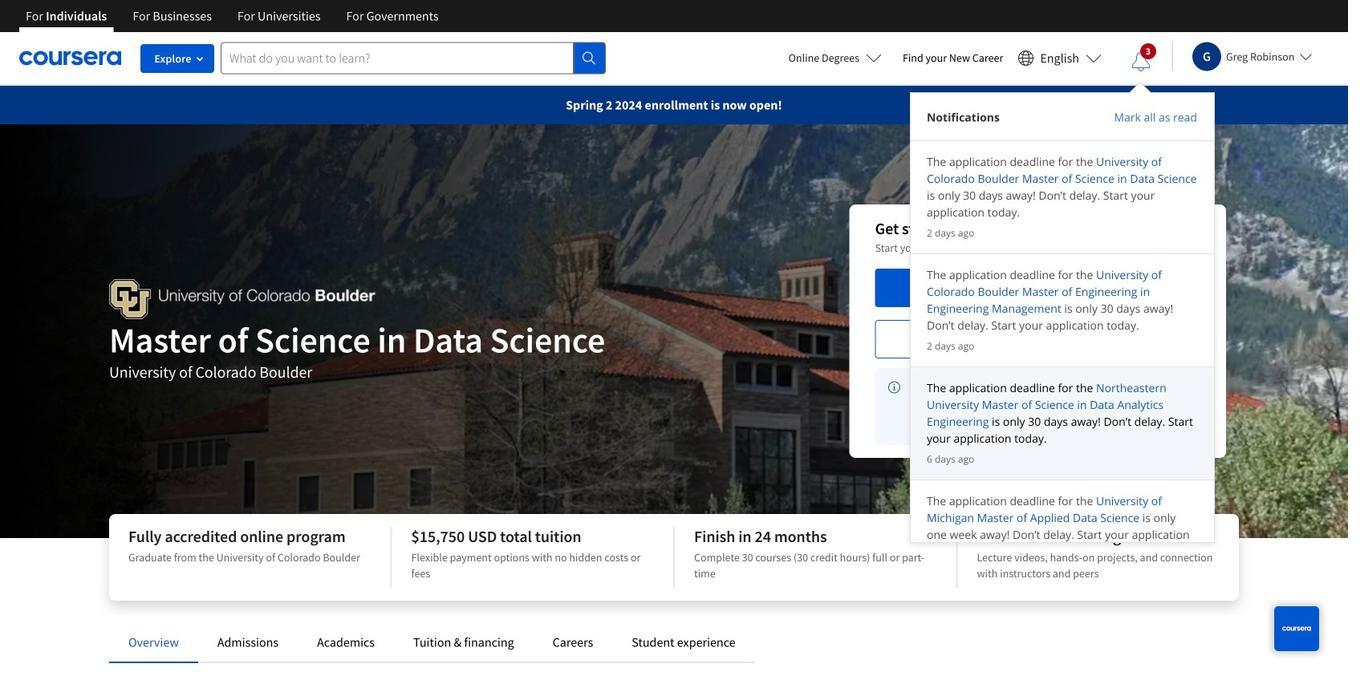 Task type: describe. For each thing, give the bounding box(es) containing it.
university of colorado boulder logo image
[[109, 279, 375, 319]]

banner navigation
[[13, 0, 452, 32]]



Task type: vqa. For each thing, say whether or not it's contained in the screenshot.
the 'Everyone'
no



Task type: locate. For each thing, give the bounding box(es) containing it.
coursera image
[[19, 45, 121, 71]]

None search field
[[221, 42, 606, 74]]

What do you want to learn? text field
[[221, 42, 574, 74]]



